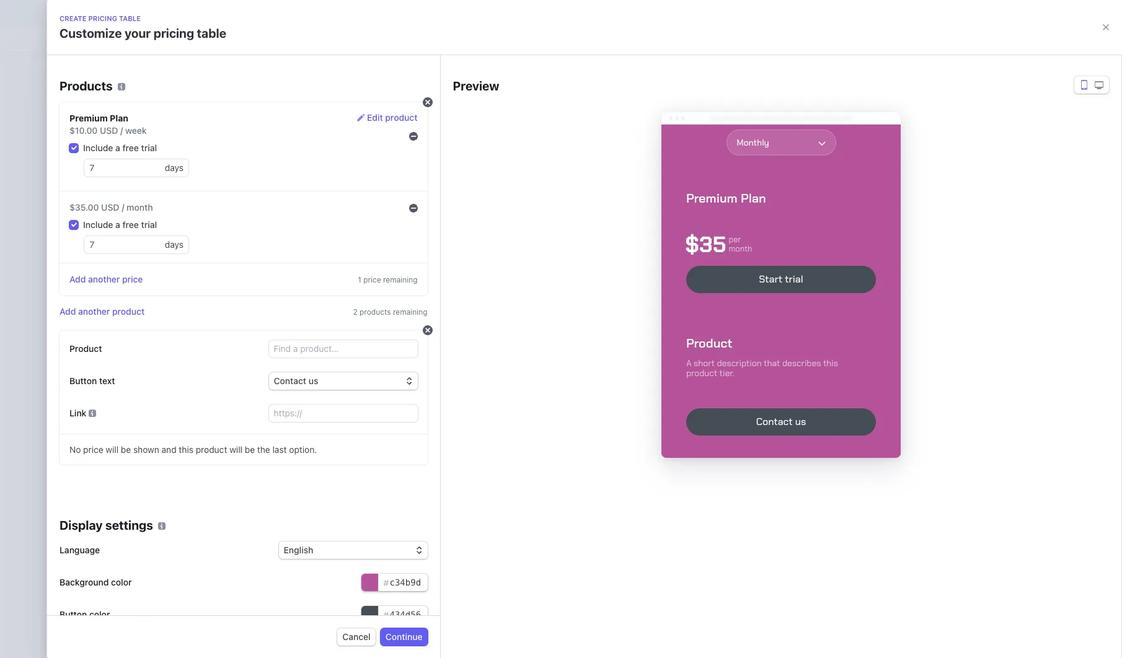 Task type: vqa. For each thing, say whether or not it's contained in the screenshot.
the bottom days button
yes



Task type: describe. For each thing, give the bounding box(es) containing it.
a down $35.00 usd / month
[[115, 219, 120, 230]]

color for button color
[[89, 609, 110, 620]]

1 vertical spatial /
[[122, 202, 124, 213]]

website.
[[425, 317, 458, 328]]

your inside the create a pricing table create a branded, responsive pricing table to embed on your website.
[[650, 305, 667, 315]]

create for a
[[425, 285, 464, 300]]

create pricing table customize your pricing table
[[60, 14, 226, 40]]

button for button color
[[60, 609, 87, 620]]

display
[[60, 518, 103, 532]]

1 days from the top
[[165, 162, 183, 173]]

product inside edit product button
[[385, 112, 418, 123]]

create for pricing
[[60, 14, 86, 22]]

no
[[69, 444, 81, 455]]

price for 1 price remaining
[[363, 275, 381, 285]]

display settings
[[60, 518, 153, 532]]

edit product button
[[357, 112, 418, 125]]

a up website.
[[454, 305, 458, 315]]

another for product
[[78, 306, 110, 317]]

1 price remaining
[[358, 275, 418, 285]]

english
[[284, 545, 313, 555]]

2 products remaining
[[353, 307, 427, 317]]

on
[[637, 305, 647, 315]]

1 be from the left
[[121, 444, 131, 455]]

plan
[[110, 113, 128, 123]]

price inside add another price button
[[122, 274, 143, 285]]

the
[[257, 444, 270, 455]]

a down premium plan $10.00 usd / week
[[115, 143, 120, 153]]

settings
[[105, 518, 153, 532]]

remaining for add another price
[[383, 275, 418, 285]]

embed
[[607, 305, 635, 315]]

button color
[[60, 609, 110, 620]]

color for background color
[[111, 577, 132, 588]]

month
[[127, 202, 153, 213]]

price for no price will be shown and this product will be the last option.
[[83, 444, 103, 455]]

2 days from the top
[[165, 239, 183, 250]]

branded,
[[461, 305, 497, 315]]

add another price
[[69, 274, 143, 285]]

1 include a free trial from the top
[[83, 143, 157, 153]]

edit
[[367, 112, 383, 123]]

$35.00 usd / month
[[69, 202, 153, 213]]

2 include a free trial from the top
[[83, 219, 157, 230]]



Task type: locate. For each thing, give the bounding box(es) containing it.
usd inside premium plan $10.00 usd / week
[[100, 125, 118, 136]]

1 vertical spatial create
[[425, 285, 464, 300]]

cancel button
[[337, 629, 376, 646]]

will
[[106, 444, 118, 455], [230, 444, 242, 455]]

product
[[385, 112, 418, 123], [112, 306, 145, 317], [196, 444, 227, 455]]

2 be from the left
[[245, 444, 255, 455]]

2 horizontal spatial price
[[363, 275, 381, 285]]

1 vertical spatial include
[[83, 219, 113, 230]]

button
[[69, 376, 97, 386], [60, 609, 87, 620]]

premium
[[69, 113, 108, 123]]

0 vertical spatial days button
[[165, 159, 188, 177]]

/
[[120, 125, 123, 136], [122, 202, 124, 213]]

1 free from the top
[[122, 143, 139, 153]]

0 vertical spatial usd
[[100, 125, 118, 136]]

button left text
[[69, 376, 97, 386]]

None text field
[[361, 574, 427, 591], [361, 606, 427, 624], [361, 574, 427, 591], [361, 606, 427, 624]]

0 vertical spatial color
[[111, 577, 132, 588]]

button text
[[69, 376, 115, 386]]

create a pricing table create a branded, responsive pricing table to embed on your website.
[[425, 285, 667, 328]]

Find a product… text field
[[269, 340, 418, 358]]

option.
[[289, 444, 317, 455]]

https:// text field
[[269, 405, 418, 422]]

products
[[62, 69, 135, 89], [60, 79, 113, 93]]

trial down "week"
[[141, 143, 157, 153]]

1 vertical spatial color
[[89, 609, 110, 620]]

product right edit
[[385, 112, 418, 123]]

0 vertical spatial create
[[60, 14, 86, 22]]

remaining for add another product
[[393, 307, 427, 317]]

continue
[[385, 632, 422, 642]]

cancel
[[342, 632, 371, 642]]

1 vertical spatial days
[[165, 239, 183, 250]]

0 vertical spatial remaining
[[383, 275, 418, 285]]

your right on
[[650, 305, 667, 315]]

text
[[99, 376, 115, 386]]

be left the
[[245, 444, 255, 455]]

0 horizontal spatial product
[[112, 306, 145, 317]]

1 horizontal spatial product
[[196, 444, 227, 455]]

your inside "create pricing table customize your pricing table"
[[125, 26, 151, 40]]

price up add another product
[[122, 274, 143, 285]]

0 vertical spatial another
[[88, 274, 120, 285]]

2 trial from the top
[[141, 219, 157, 230]]

a
[[115, 143, 120, 153], [115, 219, 120, 230], [467, 285, 473, 300], [454, 305, 458, 315]]

add another price button
[[69, 273, 143, 286]]

0 vertical spatial trial
[[141, 143, 157, 153]]

price right no
[[83, 444, 103, 455]]

be left shown
[[121, 444, 131, 455]]

0 vertical spatial include
[[83, 143, 113, 153]]

your right customize on the top left of page
[[125, 26, 151, 40]]

english button
[[279, 542, 427, 559]]

2 include from the top
[[83, 219, 113, 230]]

1 vertical spatial include a free trial
[[83, 219, 157, 230]]

include a free trial down "week"
[[83, 143, 157, 153]]

0 vertical spatial /
[[120, 125, 123, 136]]

will left the
[[230, 444, 242, 455]]

1 will from the left
[[106, 444, 118, 455]]

table
[[119, 14, 141, 22], [197, 26, 226, 40], [519, 285, 549, 300], [574, 305, 594, 315]]

include a free trial
[[83, 143, 157, 153], [83, 219, 157, 230]]

products
[[360, 307, 391, 317]]

2 free from the top
[[122, 219, 139, 230]]

0 horizontal spatial will
[[106, 444, 118, 455]]

2 vertical spatial create
[[425, 305, 451, 315]]

last
[[272, 444, 287, 455]]

2 horizontal spatial product
[[385, 112, 418, 123]]

create inside "create pricing table customize your pricing table"
[[60, 14, 86, 22]]

free down month
[[122, 219, 139, 230]]

1 trial from the top
[[141, 143, 157, 153]]

premium plan $10.00 usd / week
[[69, 113, 147, 136]]

1 horizontal spatial will
[[230, 444, 242, 455]]

shown
[[133, 444, 159, 455]]

1
[[358, 275, 361, 285]]

0 horizontal spatial be
[[121, 444, 131, 455]]

include down the $10.00
[[83, 143, 113, 153]]

price right 1
[[363, 275, 381, 285]]

1 vertical spatial product
[[112, 306, 145, 317]]

include a free trial down $35.00 usd / month
[[83, 219, 157, 230]]

will left shown
[[106, 444, 118, 455]]

2 vertical spatial product
[[196, 444, 227, 455]]

/ down plan
[[120, 125, 123, 136]]

customize
[[60, 26, 122, 40]]

add inside add another product button
[[60, 306, 76, 317]]

button for button text
[[69, 376, 97, 386]]

price
[[122, 274, 143, 285], [363, 275, 381, 285], [83, 444, 103, 455]]

days
[[165, 162, 183, 173], [165, 239, 183, 250]]

0 horizontal spatial price
[[83, 444, 103, 455]]

free
[[122, 143, 139, 153], [122, 219, 139, 230]]

week
[[125, 125, 147, 136]]

to
[[597, 305, 605, 315]]

1 horizontal spatial price
[[122, 274, 143, 285]]

remaining
[[383, 275, 418, 285], [393, 307, 427, 317]]

1 vertical spatial button
[[60, 609, 87, 620]]

0 vertical spatial free
[[122, 143, 139, 153]]

1 vertical spatial usd
[[101, 202, 119, 213]]

2 days button from the top
[[165, 236, 188, 254]]

remaining up website.
[[393, 307, 427, 317]]

/ inside premium plan $10.00 usd / week
[[120, 125, 123, 136]]

days button
[[165, 159, 188, 177], [165, 236, 188, 254]]

2 will from the left
[[230, 444, 242, 455]]

color
[[111, 577, 132, 588], [89, 609, 110, 620]]

trial down month
[[141, 219, 157, 230]]

be
[[121, 444, 131, 455], [245, 444, 255, 455]]

product down add another price button
[[112, 306, 145, 317]]

None number field
[[84, 159, 165, 177], [84, 236, 165, 254], [84, 159, 165, 177], [84, 236, 165, 254]]

your
[[125, 26, 151, 40], [650, 305, 667, 315]]

edit product
[[367, 112, 418, 123]]

0 vertical spatial include a free trial
[[83, 143, 157, 153]]

1 horizontal spatial be
[[245, 444, 255, 455]]

create
[[60, 14, 86, 22], [425, 285, 464, 300], [425, 305, 451, 315]]

add up product
[[60, 306, 76, 317]]

0 vertical spatial add
[[69, 274, 86, 285]]

button down background at bottom left
[[60, 609, 87, 620]]

another up add another product
[[88, 274, 120, 285]]

responsive
[[499, 305, 542, 315]]

another
[[88, 274, 120, 285], [78, 306, 110, 317]]

this
[[179, 444, 193, 455]]

color down the background color
[[89, 609, 110, 620]]

continue button
[[380, 629, 427, 646]]

$35.00
[[69, 202, 99, 213]]

another down add another price button
[[78, 306, 110, 317]]

usd
[[100, 125, 118, 136], [101, 202, 119, 213]]

0 vertical spatial button
[[69, 376, 97, 386]]

add for add another price
[[69, 274, 86, 285]]

and
[[162, 444, 176, 455]]

preview
[[453, 79, 499, 93]]

language
[[60, 545, 100, 555]]

1 days button from the top
[[165, 159, 188, 177]]

1 vertical spatial another
[[78, 306, 110, 317]]

include
[[83, 143, 113, 153], [83, 219, 113, 230]]

1 vertical spatial your
[[650, 305, 667, 315]]

add for add another product
[[60, 306, 76, 317]]

1 vertical spatial free
[[122, 219, 139, 230]]

include down $35.00 usd / month
[[83, 219, 113, 230]]

pricing
[[88, 14, 117, 22], [154, 26, 194, 40], [476, 285, 517, 300], [545, 305, 572, 315]]

add another product button
[[60, 306, 145, 318]]

0 vertical spatial days
[[165, 162, 183, 173]]

product right this
[[196, 444, 227, 455]]

add another product
[[60, 306, 145, 317]]

no price will be shown and this product will be the last option.
[[69, 444, 317, 455]]

1 horizontal spatial your
[[650, 305, 667, 315]]

0 horizontal spatial color
[[89, 609, 110, 620]]

1 vertical spatial add
[[60, 306, 76, 317]]

1 vertical spatial days button
[[165, 236, 188, 254]]

$10.00
[[69, 125, 98, 136]]

free down "week"
[[122, 143, 139, 153]]

link
[[69, 408, 86, 418]]

/ left month
[[122, 202, 124, 213]]

add inside add another price button
[[69, 274, 86, 285]]

product inside add another product button
[[112, 306, 145, 317]]

1 horizontal spatial color
[[111, 577, 132, 588]]

background
[[60, 577, 109, 588]]

2
[[353, 307, 357, 317]]

1 include from the top
[[83, 143, 113, 153]]

add up add another product
[[69, 274, 86, 285]]

0 vertical spatial product
[[385, 112, 418, 123]]

product
[[69, 343, 102, 354]]

usd right $35.00
[[101, 202, 119, 213]]

background color
[[60, 577, 132, 588]]

remaining up 2 products remaining
[[383, 275, 418, 285]]

a up branded,
[[467, 285, 473, 300]]

1 vertical spatial remaining
[[393, 307, 427, 317]]

usd down plan
[[100, 125, 118, 136]]

trial
[[141, 143, 157, 153], [141, 219, 157, 230]]

0 vertical spatial your
[[125, 26, 151, 40]]

another for price
[[88, 274, 120, 285]]

add
[[69, 274, 86, 285], [60, 306, 76, 317]]

color right background at bottom left
[[111, 577, 132, 588]]

0 horizontal spatial your
[[125, 26, 151, 40]]

1 vertical spatial trial
[[141, 219, 157, 230]]



